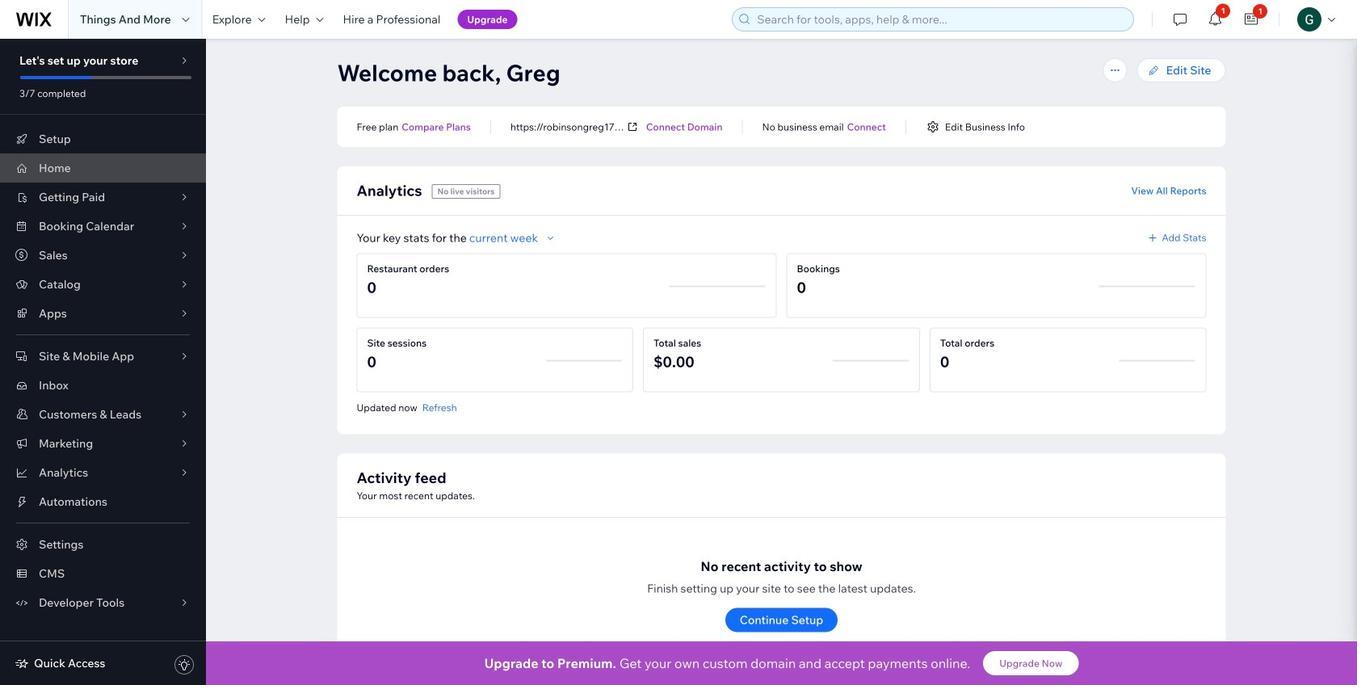 Task type: vqa. For each thing, say whether or not it's contained in the screenshot.
NOAH
no



Task type: locate. For each thing, give the bounding box(es) containing it.
sidebar element
[[0, 39, 206, 685]]



Task type: describe. For each thing, give the bounding box(es) containing it.
Search for tools, apps, help & more... field
[[753, 8, 1129, 31]]



